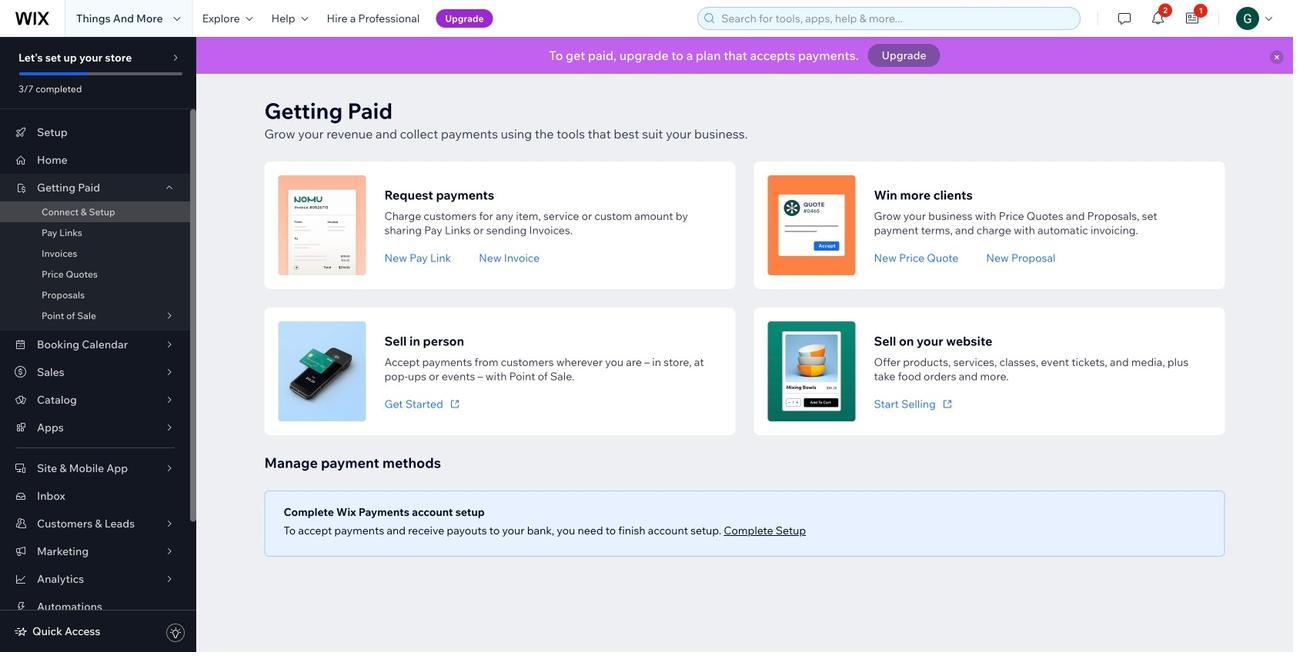 Task type: vqa. For each thing, say whether or not it's contained in the screenshot.
"Search for tools, apps, help & more..." 'Field'
yes



Task type: locate. For each thing, give the bounding box(es) containing it.
Search for tools, apps, help & more... field
[[717, 8, 1075, 29]]

sidebar element
[[0, 37, 196, 653]]

alert
[[196, 37, 1293, 74]]



